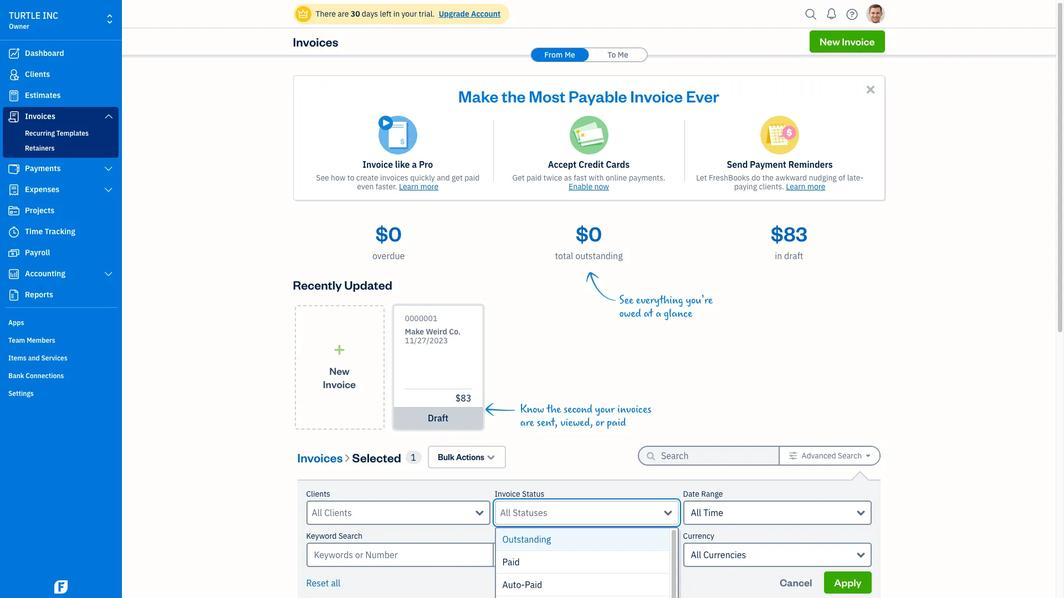 Task type: describe. For each thing, give the bounding box(es) containing it.
auto-
[[503, 580, 525, 591]]

all for all time
[[691, 508, 702, 519]]

project image
[[7, 206, 21, 217]]

plus image
[[333, 345, 346, 356]]

members
[[27, 337, 55, 345]]

your inside know the second your invoices are sent, viewed, or paid
[[595, 404, 615, 416]]

auto-paid option
[[496, 574, 670, 597]]

list box containing outstanding
[[496, 529, 678, 599]]

range
[[702, 490, 723, 500]]

outstanding
[[503, 535, 551, 546]]

even
[[357, 182, 374, 192]]

bank connections link
[[3, 368, 119, 384]]

enable
[[569, 182, 593, 192]]

0 vertical spatial new invoice
[[820, 35, 875, 48]]

freshbooks image
[[52, 581, 70, 594]]

are inside know the second your invoices are sent, viewed, or paid
[[520, 417, 534, 430]]

account
[[471, 9, 501, 19]]

at
[[644, 308, 653, 320]]

everything
[[636, 294, 684, 307]]

invoice down 'plus' icon
[[323, 378, 356, 391]]

let freshbooks do the awkward nudging of late- paying clients.
[[697, 173, 864, 192]]

client image
[[7, 69, 21, 80]]

invoice like a pro image
[[379, 116, 417, 155]]

30
[[351, 9, 360, 19]]

you're
[[686, 294, 713, 307]]

Search text field
[[661, 447, 761, 465]]

from me link
[[531, 48, 589, 62]]

sent,
[[537, 417, 558, 430]]

let
[[697, 173, 707, 183]]

payments
[[25, 164, 61, 174]]

nudging
[[809, 173, 837, 183]]

recently
[[293, 277, 342, 293]]

a inside see everything you're owed at a glance
[[656, 308, 662, 320]]

payroll link
[[3, 243, 119, 263]]

search image
[[803, 6, 820, 22]]

estimate image
[[7, 90, 21, 101]]

expenses link
[[3, 180, 119, 200]]

clients.
[[759, 182, 785, 192]]

0 vertical spatial paid
[[503, 557, 520, 568]]

cancel
[[780, 577, 812, 589]]

paid option
[[496, 552, 670, 574]]

all fields
[[500, 550, 537, 561]]

send
[[727, 159, 748, 170]]

time tracking
[[25, 227, 75, 237]]

paying
[[735, 182, 758, 192]]

team members
[[8, 337, 55, 345]]

payable
[[569, 85, 627, 106]]

report image
[[7, 290, 21, 301]]

advanced search button
[[780, 447, 880, 465]]

dashboard link
[[3, 44, 119, 64]]

money image
[[7, 248, 21, 259]]

inc
[[43, 10, 58, 21]]

items
[[8, 354, 27, 363]]

estimates
[[25, 90, 61, 100]]

recently updated
[[293, 277, 392, 293]]

glance
[[664, 308, 693, 320]]

or
[[596, 417, 605, 430]]

all time button
[[683, 501, 872, 526]]

new invoice link for know the second your invoices are sent, viewed, or paid
[[295, 306, 385, 430]]

0000001
[[405, 314, 438, 324]]

0 vertical spatial make
[[459, 85, 499, 106]]

chart image
[[7, 269, 21, 280]]

chevron large down image for invoices
[[103, 112, 114, 121]]

invoices inside invoices "link"
[[25, 111, 55, 121]]

outstanding
[[576, 251, 623, 262]]

projects
[[25, 206, 54, 216]]

invoice like a pro
[[363, 159, 433, 170]]

apps link
[[3, 314, 119, 331]]

create
[[356, 173, 379, 183]]

turtle inc owner
[[9, 10, 58, 30]]

0 vertical spatial are
[[338, 9, 349, 19]]

weird
[[426, 327, 447, 337]]

bulk
[[438, 452, 455, 463]]

awkward
[[776, 173, 807, 183]]

twice
[[544, 173, 562, 183]]

updated
[[344, 277, 392, 293]]

accept credit cards image
[[570, 116, 609, 155]]

as
[[564, 173, 572, 183]]

recurring templates link
[[5, 127, 116, 140]]

currencies
[[704, 550, 747, 561]]

chevron large down image
[[103, 165, 114, 174]]

0 horizontal spatial your
[[402, 9, 417, 19]]

1 vertical spatial new invoice
[[323, 365, 356, 391]]

$0 for $0 overdue
[[376, 221, 402, 247]]

$0 for $0 total outstanding
[[576, 221, 602, 247]]

the for make the most payable invoice ever
[[502, 85, 526, 106]]

online
[[606, 173, 627, 183]]

to
[[348, 173, 355, 183]]

invoice status
[[495, 490, 545, 500]]

now
[[595, 182, 609, 192]]

how
[[331, 173, 346, 183]]

advanced search
[[802, 451, 862, 461]]

reports link
[[3, 286, 119, 306]]

see how to create invoices quickly and get paid even faster.
[[316, 173, 480, 192]]

search for keyword search
[[339, 532, 363, 542]]

viewed,
[[561, 417, 593, 430]]

accept credit cards get paid twice as fast with online payments. enable now
[[513, 159, 666, 192]]

faster.
[[376, 182, 397, 192]]

me for to me
[[618, 50, 629, 60]]

selected
[[352, 450, 401, 465]]

invoice down go to help image
[[842, 35, 875, 48]]

learn more for reminders
[[786, 182, 826, 192]]

me for from me
[[565, 50, 575, 60]]

all currencies button
[[683, 543, 872, 568]]

all for all currencies
[[691, 550, 702, 561]]

upgrade account link
[[437, 9, 501, 19]]

reset
[[306, 578, 329, 589]]

do
[[752, 173, 761, 183]]

to me link
[[589, 48, 647, 62]]

see for see everything you're owed at a glance
[[620, 294, 634, 307]]

invoice left status
[[495, 490, 520, 500]]

$83 for $83 in draft
[[771, 221, 808, 247]]

with
[[589, 173, 604, 183]]

chevrondown image
[[486, 452, 496, 464]]

date
[[683, 490, 700, 500]]

bank
[[8, 372, 24, 380]]

paid inside "accept credit cards get paid twice as fast with online payments. enable now"
[[527, 173, 542, 183]]

paid inside see how to create invoices quickly and get paid even faster.
[[465, 173, 480, 183]]

see for see how to create invoices quickly and get paid even faster.
[[316, 173, 329, 183]]

1 horizontal spatial clients
[[306, 490, 330, 500]]

clients link
[[3, 65, 119, 85]]

cancel button
[[770, 572, 822, 594]]



Task type: locate. For each thing, give the bounding box(es) containing it.
0 horizontal spatial me
[[565, 50, 575, 60]]

0 vertical spatial $83
[[771, 221, 808, 247]]

main element
[[0, 0, 150, 599]]

1 vertical spatial invoices
[[25, 111, 55, 121]]

dashboard image
[[7, 48, 21, 59]]

0 horizontal spatial new invoice link
[[295, 306, 385, 430]]

new invoice down 'plus' icon
[[323, 365, 356, 391]]

paid
[[465, 173, 480, 183], [527, 173, 542, 183], [607, 417, 626, 430]]

1 vertical spatial $83
[[456, 393, 472, 404]]

learn more
[[399, 182, 439, 192], [786, 182, 826, 192]]

1 vertical spatial a
[[656, 308, 662, 320]]

1 me from the left
[[565, 50, 575, 60]]

clients inside main "element"
[[25, 69, 50, 79]]

see inside see how to create invoices quickly and get paid even faster.
[[316, 173, 329, 183]]

1 vertical spatial are
[[520, 417, 534, 430]]

1 horizontal spatial time
[[704, 508, 724, 519]]

time right timer image on the top left of the page
[[25, 227, 43, 237]]

draft inside $83 in draft
[[785, 251, 804, 262]]

and inside main "element"
[[28, 354, 40, 363]]

1 vertical spatial clients
[[306, 490, 330, 500]]

$0 inside '$0 overdue'
[[376, 221, 402, 247]]

1 vertical spatial and
[[28, 354, 40, 363]]

chevron large down image for expenses
[[103, 186, 114, 195]]

all left fields
[[500, 550, 511, 561]]

2 learn more from the left
[[786, 182, 826, 192]]

2 $0 from the left
[[576, 221, 602, 247]]

0 vertical spatial new
[[820, 35, 840, 48]]

all for all fields
[[500, 550, 511, 561]]

to me
[[608, 50, 629, 60]]

2 learn from the left
[[786, 182, 806, 192]]

$0 inside "$0 total outstanding"
[[576, 221, 602, 247]]

more down pro
[[421, 182, 439, 192]]

0 horizontal spatial paid
[[503, 557, 520, 568]]

settings
[[8, 390, 34, 398]]

me
[[565, 50, 575, 60], [618, 50, 629, 60]]

expenses
[[25, 185, 59, 195]]

and right items
[[28, 354, 40, 363]]

2 horizontal spatial paid
[[607, 417, 626, 430]]

your left trial.
[[402, 9, 417, 19]]

invoice
[[842, 35, 875, 48], [631, 85, 683, 106], [363, 159, 393, 170], [323, 378, 356, 391], [495, 490, 520, 500]]

invoices inside know the second your invoices are sent, viewed, or paid
[[618, 404, 652, 416]]

2 chevron large down image from the top
[[103, 186, 114, 195]]

outstanding option
[[496, 529, 670, 552]]

0 horizontal spatial more
[[421, 182, 439, 192]]

reports
[[25, 290, 53, 300]]

1 vertical spatial search
[[339, 532, 363, 542]]

chevron large down image down chevron large down image
[[103, 186, 114, 195]]

send payment reminders image
[[761, 116, 800, 155]]

1 horizontal spatial $0
[[576, 221, 602, 247]]

learn right faster.
[[399, 182, 419, 192]]

invoice left the ever at the right top of the page
[[631, 85, 683, 106]]

0 horizontal spatial clients
[[25, 69, 50, 79]]

2 me from the left
[[618, 50, 629, 60]]

the right do
[[763, 173, 774, 183]]

days
[[362, 9, 378, 19]]

Keyword Search text field
[[306, 543, 493, 568]]

list box
[[496, 529, 678, 599]]

1 horizontal spatial make
[[459, 85, 499, 106]]

All Clients search field
[[312, 507, 476, 520]]

1 vertical spatial see
[[620, 294, 634, 307]]

1 vertical spatial new
[[329, 365, 350, 377]]

1 horizontal spatial are
[[520, 417, 534, 430]]

chevron large down image
[[103, 112, 114, 121], [103, 186, 114, 195], [103, 270, 114, 279]]

0 horizontal spatial make
[[405, 327, 424, 337]]

1 vertical spatial your
[[595, 404, 615, 416]]

cards
[[606, 159, 630, 170]]

more down 'reminders'
[[808, 182, 826, 192]]

1 vertical spatial in
[[775, 251, 782, 262]]

of
[[839, 173, 846, 183]]

0 horizontal spatial a
[[412, 159, 417, 170]]

invoices inside see how to create invoices quickly and get paid even faster.
[[380, 173, 409, 183]]

1 horizontal spatial the
[[547, 404, 561, 416]]

learn more for a
[[399, 182, 439, 192]]

1 vertical spatial make
[[405, 327, 424, 337]]

more
[[421, 182, 439, 192], [808, 182, 826, 192]]

accounting
[[25, 269, 65, 279]]

learn for a
[[399, 182, 419, 192]]

settings image
[[789, 452, 798, 461]]

All Statuses search field
[[500, 507, 665, 520]]

1 vertical spatial the
[[763, 173, 774, 183]]

see everything you're owed at a glance
[[620, 294, 713, 320]]

advanced
[[802, 451, 836, 461]]

$0 up overdue
[[376, 221, 402, 247]]

make inside 0000001 make weird co. 11/27/2023
[[405, 327, 424, 337]]

all time
[[691, 508, 724, 519]]

connections
[[26, 372, 64, 380]]

paid right or
[[607, 417, 626, 430]]

option
[[496, 597, 670, 599]]

0 vertical spatial chevron large down image
[[103, 112, 114, 121]]

your up or
[[595, 404, 615, 416]]

paid right the get at the left top of the page
[[527, 173, 542, 183]]

0 horizontal spatial invoices
[[380, 173, 409, 183]]

search left caretdown icon
[[838, 451, 862, 461]]

0 horizontal spatial learn more
[[399, 182, 439, 192]]

to
[[608, 50, 616, 60]]

accept
[[548, 159, 577, 170]]

left
[[380, 9, 392, 19]]

date range
[[683, 490, 723, 500]]

0 horizontal spatial in
[[393, 9, 400, 19]]

fast
[[574, 173, 587, 183]]

payroll
[[25, 248, 50, 258]]

all down currency
[[691, 550, 702, 561]]

payment image
[[7, 164, 21, 175]]

0 vertical spatial time
[[25, 227, 43, 237]]

team members link
[[3, 332, 119, 349]]

the up sent,
[[547, 404, 561, 416]]

new down notifications icon
[[820, 35, 840, 48]]

more for send payment reminders
[[808, 182, 826, 192]]

paid right get
[[465, 173, 480, 183]]

credit
[[579, 159, 604, 170]]

invoices button
[[297, 449, 343, 467]]

chevron large down image for accounting
[[103, 270, 114, 279]]

0 horizontal spatial time
[[25, 227, 43, 237]]

1 horizontal spatial new
[[820, 35, 840, 48]]

1 horizontal spatial more
[[808, 182, 826, 192]]

1 vertical spatial paid
[[525, 580, 542, 591]]

time down range
[[704, 508, 724, 519]]

expense image
[[7, 185, 21, 196]]

estimates link
[[3, 86, 119, 106]]

all down date
[[691, 508, 702, 519]]

freshbooks
[[709, 173, 750, 183]]

0 horizontal spatial learn
[[399, 182, 419, 192]]

notifications image
[[823, 3, 841, 25]]

reset all
[[306, 578, 341, 589]]

learn right clients.
[[786, 182, 806, 192]]

1 vertical spatial draft
[[428, 413, 449, 424]]

search right keyword
[[339, 532, 363, 542]]

0 vertical spatial the
[[502, 85, 526, 106]]

1 horizontal spatial see
[[620, 294, 634, 307]]

0000001 make weird co. 11/27/2023
[[405, 314, 461, 346]]

actions
[[456, 452, 485, 463]]

0 vertical spatial invoices
[[380, 173, 409, 183]]

Keyword Search field
[[493, 543, 679, 568]]

tracking
[[45, 227, 75, 237]]

see up owed at the bottom of the page
[[620, 294, 634, 307]]

clients up the estimates
[[25, 69, 50, 79]]

retainers
[[25, 144, 55, 152]]

1 vertical spatial invoices
[[618, 404, 652, 416]]

0 vertical spatial and
[[437, 173, 450, 183]]

items and services
[[8, 354, 67, 363]]

services
[[41, 354, 67, 363]]

0 horizontal spatial paid
[[465, 173, 480, 183]]

1 chevron large down image from the top
[[103, 112, 114, 121]]

new down 'plus' icon
[[329, 365, 350, 377]]

1 horizontal spatial new invoice
[[820, 35, 875, 48]]

new inside "new invoice"
[[329, 365, 350, 377]]

0 horizontal spatial are
[[338, 9, 349, 19]]

and inside see how to create invoices quickly and get paid even faster.
[[437, 173, 450, 183]]

0 horizontal spatial draft
[[428, 413, 449, 424]]

the
[[502, 85, 526, 106], [763, 173, 774, 183], [547, 404, 561, 416]]

0 horizontal spatial new invoice
[[323, 365, 356, 391]]

0 horizontal spatial and
[[28, 354, 40, 363]]

most
[[529, 85, 566, 106]]

1 horizontal spatial $83
[[771, 221, 808, 247]]

$83 for $83
[[456, 393, 472, 404]]

2 horizontal spatial the
[[763, 173, 774, 183]]

second
[[564, 404, 593, 416]]

paid down fields
[[525, 580, 542, 591]]

trial.
[[419, 9, 435, 19]]

get
[[452, 173, 463, 183]]

me right from
[[565, 50, 575, 60]]

2 vertical spatial the
[[547, 404, 561, 416]]

1 horizontal spatial paid
[[525, 580, 542, 591]]

invoices for paid
[[618, 404, 652, 416]]

status
[[522, 490, 545, 500]]

1 horizontal spatial invoices
[[618, 404, 652, 416]]

timer image
[[7, 227, 21, 238]]

bulk actions
[[438, 452, 485, 463]]

0 vertical spatial in
[[393, 9, 400, 19]]

1 horizontal spatial learn more
[[786, 182, 826, 192]]

1 horizontal spatial your
[[595, 404, 615, 416]]

invoices
[[293, 34, 338, 49], [25, 111, 55, 121], [297, 450, 343, 465]]

and left get
[[437, 173, 450, 183]]

see inside see everything you're owed at a glance
[[620, 294, 634, 307]]

1 horizontal spatial new invoice link
[[810, 30, 885, 53]]

1 horizontal spatial search
[[838, 451, 862, 461]]

owed
[[620, 308, 641, 320]]

new invoice link
[[810, 30, 885, 53], [295, 306, 385, 430]]

0 vertical spatial see
[[316, 173, 329, 183]]

reminders
[[789, 159, 833, 170]]

learn for reminders
[[786, 182, 806, 192]]

0 vertical spatial new invoice link
[[810, 30, 885, 53]]

total
[[555, 251, 574, 262]]

0 vertical spatial a
[[412, 159, 417, 170]]

the left most
[[502, 85, 526, 106]]

0 vertical spatial invoices
[[293, 34, 338, 49]]

chevron large down image inside expenses link
[[103, 186, 114, 195]]

learn more down pro
[[399, 182, 439, 192]]

me right to
[[618, 50, 629, 60]]

paid up auto-
[[503, 557, 520, 568]]

1 vertical spatial new invoice link
[[295, 306, 385, 430]]

see left how in the top left of the page
[[316, 173, 329, 183]]

turtle
[[9, 10, 41, 21]]

apply button
[[825, 572, 872, 594]]

1 more from the left
[[421, 182, 439, 192]]

are left 30
[[338, 9, 349, 19]]

$0 total outstanding
[[555, 221, 623, 262]]

time tracking link
[[3, 222, 119, 242]]

your
[[402, 9, 417, 19], [595, 404, 615, 416]]

in inside $83 in draft
[[775, 251, 782, 262]]

templates
[[56, 129, 89, 138]]

2 vertical spatial invoices
[[297, 450, 343, 465]]

1 horizontal spatial a
[[656, 308, 662, 320]]

1 learn from the left
[[399, 182, 419, 192]]

0 vertical spatial your
[[402, 9, 417, 19]]

0 vertical spatial clients
[[25, 69, 50, 79]]

0 horizontal spatial new
[[329, 365, 350, 377]]

the inside the 'let freshbooks do the awkward nudging of late- paying clients.'
[[763, 173, 774, 183]]

crown image
[[297, 8, 309, 20]]

learn
[[399, 182, 419, 192], [786, 182, 806, 192]]

3 chevron large down image from the top
[[103, 270, 114, 279]]

1 $0 from the left
[[376, 221, 402, 247]]

search for advanced search
[[838, 451, 862, 461]]

go to help image
[[844, 6, 861, 22]]

0 vertical spatial draft
[[785, 251, 804, 262]]

1 vertical spatial time
[[704, 508, 724, 519]]

the for know the second your invoices are sent, viewed, or paid
[[547, 404, 561, 416]]

time
[[25, 227, 43, 237], [704, 508, 724, 519]]

0 horizontal spatial the
[[502, 85, 526, 106]]

paid inside know the second your invoices are sent, viewed, or paid
[[607, 417, 626, 430]]

a left pro
[[412, 159, 417, 170]]

dashboard
[[25, 48, 64, 58]]

payments.
[[629, 173, 666, 183]]

1 horizontal spatial learn
[[786, 182, 806, 192]]

currency
[[683, 532, 715, 542]]

search inside dropdown button
[[838, 451, 862, 461]]

invoice image
[[7, 111, 21, 123]]

chevron large down image up recurring templates link at top left
[[103, 112, 114, 121]]

invoices for even
[[380, 173, 409, 183]]

new
[[820, 35, 840, 48], [329, 365, 350, 377]]

retainers link
[[5, 142, 116, 155]]

$0
[[376, 221, 402, 247], [576, 221, 602, 247]]

a right at
[[656, 308, 662, 320]]

the inside know the second your invoices are sent, viewed, or paid
[[547, 404, 561, 416]]

0 horizontal spatial see
[[316, 173, 329, 183]]

0 horizontal spatial $0
[[376, 221, 402, 247]]

see
[[316, 173, 329, 183], [620, 294, 634, 307]]

0 horizontal spatial search
[[339, 532, 363, 542]]

apply
[[835, 577, 862, 589]]

1 horizontal spatial paid
[[527, 173, 542, 183]]

invoice up create at the left top of the page
[[363, 159, 393, 170]]

quickly
[[410, 173, 435, 183]]

caretdown image
[[866, 452, 871, 461]]

fields
[[513, 550, 537, 561]]

time inside main "element"
[[25, 227, 43, 237]]

1 horizontal spatial in
[[775, 251, 782, 262]]

draft
[[785, 251, 804, 262], [428, 413, 449, 424]]

0 horizontal spatial $83
[[456, 393, 472, 404]]

2 vertical spatial chevron large down image
[[103, 270, 114, 279]]

1 learn more from the left
[[399, 182, 439, 192]]

are down know
[[520, 417, 534, 430]]

new invoice link for invoices
[[810, 30, 885, 53]]

more for invoice like a pro
[[421, 182, 439, 192]]

all inside keyword search field
[[500, 550, 511, 561]]

close image
[[865, 83, 877, 96]]

1 horizontal spatial me
[[618, 50, 629, 60]]

chevron large down image inside invoices "link"
[[103, 112, 114, 121]]

new invoice down go to help image
[[820, 35, 875, 48]]

learn more down 'reminders'
[[786, 182, 826, 192]]

1 horizontal spatial draft
[[785, 251, 804, 262]]

2 more from the left
[[808, 182, 826, 192]]

$0 up outstanding
[[576, 221, 602, 247]]

late-
[[848, 173, 864, 183]]

team
[[8, 337, 25, 345]]

time inside dropdown button
[[704, 508, 724, 519]]

1 horizontal spatial and
[[437, 173, 450, 183]]

bulk actions button
[[428, 446, 506, 469]]

clients down invoices button
[[306, 490, 330, 500]]

1 vertical spatial chevron large down image
[[103, 186, 114, 195]]

0 vertical spatial search
[[838, 451, 862, 461]]

make the most payable invoice ever
[[459, 85, 720, 106]]

are
[[338, 9, 349, 19], [520, 417, 534, 430]]

chevron large down image inside accounting 'link'
[[103, 270, 114, 279]]

upgrade
[[439, 9, 470, 19]]

chevron large down image down payroll link
[[103, 270, 114, 279]]



Task type: vqa. For each thing, say whether or not it's contained in the screenshot.


